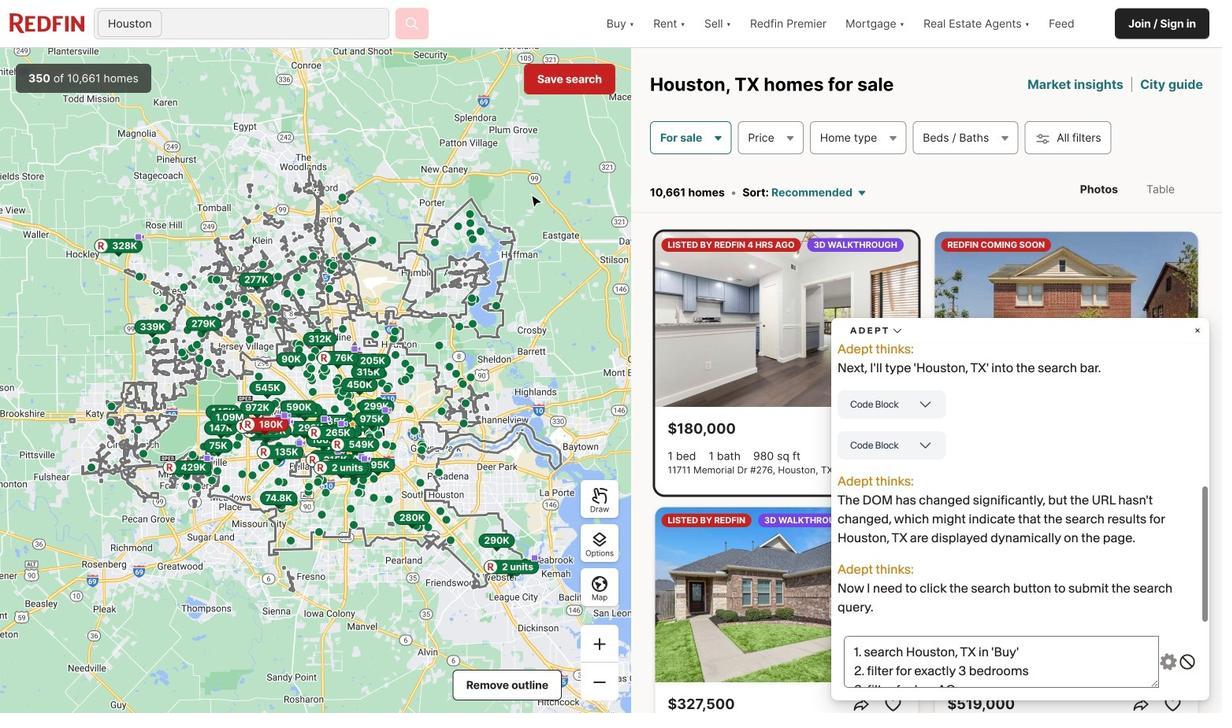 Task type: vqa. For each thing, say whether or not it's contained in the screenshot.
Number of bedrooms row
yes



Task type: locate. For each thing, give the bounding box(es) containing it.
menu bar
[[790, 39, 1142, 75]]

Enter min text field
[[742, 354, 943, 373]]

tab
[[729, 160, 811, 201], [830, 160, 959, 201]]

dialog
[[710, 0, 1222, 714]]

0 horizontal spatial tab
[[729, 160, 811, 201]]

maximum price slider
[[1184, 291, 1204, 311]]

tab list
[[729, 160, 1203, 204], [1052, 167, 1203, 212]]

map region
[[0, 48, 631, 714]]

Enter max text field
[[989, 354, 1190, 373]]

For rent radio
[[952, 47, 1000, 66]]

google image
[[4, 693, 56, 714]]

1 horizontal spatial tab
[[830, 160, 959, 201]]

number of bedrooms row
[[729, 470, 1203, 510]]

toggle search results table view tab
[[1134, 170, 1187, 209]]

minimum price slider
[[728, 291, 749, 311]]

toggle search results photos view tab
[[1068, 170, 1131, 209]]

list box
[[729, 681, 1203, 714]]

2 tab from the left
[[830, 160, 959, 201]]

1 tab from the left
[[729, 160, 811, 201]]

cell
[[731, 473, 804, 507], [807, 473, 896, 507], [899, 473, 953, 507], [956, 473, 1013, 507], [1016, 473, 1074, 507], [1074, 473, 1134, 507], [1134, 473, 1201, 507], [731, 559, 799, 593], [803, 559, 861, 593], [864, 559, 934, 593], [937, 559, 998, 593], [1001, 559, 1073, 593], [1076, 559, 1137, 593], [1140, 559, 1201, 593]]

None search field
[[164, 9, 388, 40]]

option
[[729, 681, 838, 714]]



Task type: describe. For each thing, give the bounding box(es) containing it.
number of bathrooms row
[[729, 556, 1203, 596]]

For sale radio
[[828, 47, 877, 66]]

Sold radio
[[1076, 47, 1104, 66]]

submit search image
[[404, 16, 420, 32]]



